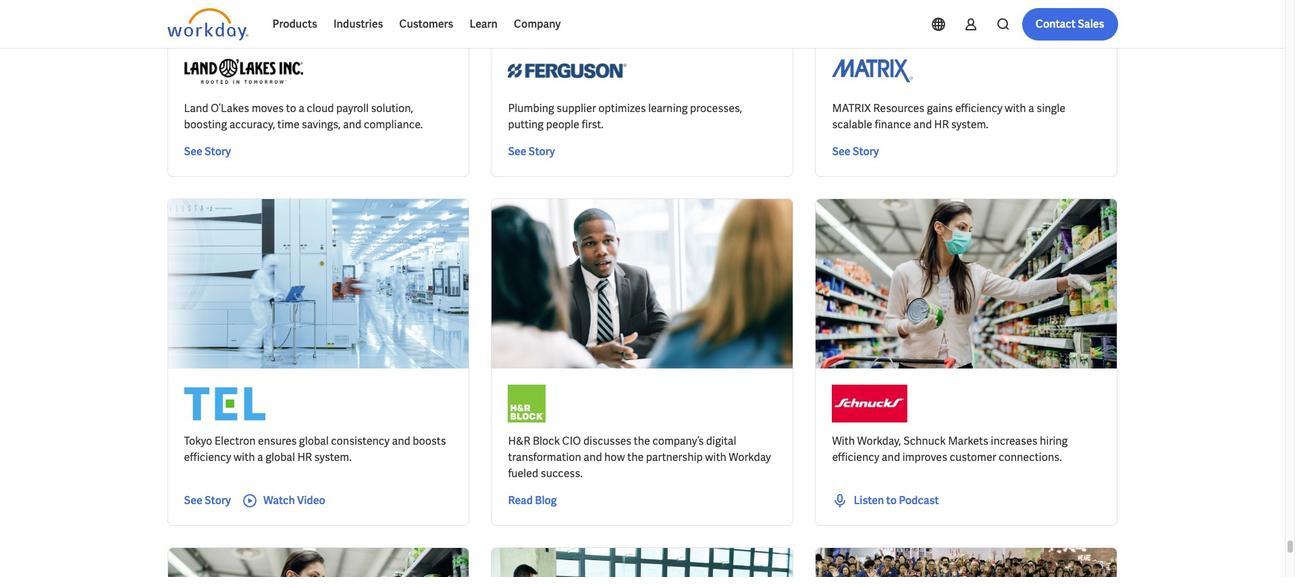 Task type: locate. For each thing, give the bounding box(es) containing it.
first.
[[582, 118, 604, 132]]

1 vertical spatial to
[[887, 494, 897, 508]]

contact
[[1036, 17, 1076, 31]]

efficiency right gains
[[955, 102, 1003, 116]]

with down electron at the left bottom of page
[[234, 451, 255, 465]]

see down scalable
[[832, 145, 851, 159]]

finance
[[875, 118, 911, 132]]

how
[[605, 451, 625, 465]]

people
[[546, 118, 580, 132]]

see for plumbing supplier optimizes learning processes, putting people first.
[[508, 145, 527, 159]]

accuracy,
[[229, 118, 275, 132]]

0 vertical spatial hr
[[934, 118, 949, 132]]

time
[[277, 118, 300, 132]]

efficiency down with at the right bottom of page
[[832, 451, 880, 465]]

see story down tokyo
[[184, 494, 231, 508]]

0 horizontal spatial system.
[[314, 451, 352, 465]]

see story link
[[184, 144, 231, 160], [508, 144, 555, 160], [832, 144, 879, 160], [184, 493, 231, 510]]

company button
[[506, 8, 569, 41]]

land o'lakes image
[[184, 52, 303, 90]]

topic button
[[167, 7, 228, 34]]

company
[[514, 17, 561, 31]]

to inside the land o'lakes moves to a cloud payroll solution, boosting accuracy, time savings, and compliance.
[[286, 102, 296, 116]]

see story down the putting
[[508, 145, 555, 159]]

a down ensures
[[257, 451, 263, 465]]

and
[[343, 118, 362, 132], [914, 118, 932, 132], [392, 435, 410, 449], [584, 451, 602, 465], [882, 451, 900, 465]]

savings,
[[302, 118, 341, 132]]

1 horizontal spatial a
[[299, 102, 305, 116]]

see for land o'lakes moves to a cloud payroll solution, boosting accuracy, time savings, and compliance.
[[184, 145, 202, 159]]

and inside the land o'lakes moves to a cloud payroll solution, boosting accuracy, time savings, and compliance.
[[343, 118, 362, 132]]

0 vertical spatial global
[[299, 435, 329, 449]]

and down discusses
[[584, 451, 602, 465]]

h&r block (h&r block management) image
[[508, 385, 546, 423]]

electron
[[215, 435, 256, 449]]

story down boosting
[[205, 145, 231, 159]]

2 horizontal spatial a
[[1029, 102, 1035, 116]]

blog
[[535, 494, 557, 508]]

see story link down boosting
[[184, 144, 231, 160]]

clear all
[[528, 15, 564, 27]]

solution,
[[371, 102, 413, 116]]

transformation
[[508, 451, 581, 465]]

system.
[[951, 118, 989, 132], [314, 451, 352, 465]]

efficiency down tokyo
[[184, 451, 231, 465]]

system. down gains
[[951, 118, 989, 132]]

hr up video
[[297, 451, 312, 465]]

to up the time
[[286, 102, 296, 116]]

read blog link
[[508, 493, 557, 510]]

the right discusses
[[634, 435, 650, 449]]

and inside the with workday, schnuck markets increases hiring efficiency and improves customer connections.
[[882, 451, 900, 465]]

go to the homepage image
[[167, 8, 248, 41]]

fueled
[[508, 467, 539, 481]]

efficiency
[[955, 102, 1003, 116], [184, 451, 231, 465], [832, 451, 880, 465]]

tokyo electron ensures global consistency and boosts efficiency with a global hr system.
[[184, 435, 446, 465]]

system. inside tokyo electron ensures global consistency and boosts efficiency with a global hr system.
[[314, 451, 352, 465]]

listen
[[854, 494, 884, 508]]

story
[[205, 145, 231, 159], [529, 145, 555, 159], [853, 145, 879, 159], [205, 494, 231, 508]]

a left single
[[1029, 102, 1035, 116]]

hr
[[934, 118, 949, 132], [297, 451, 312, 465]]

to
[[286, 102, 296, 116], [887, 494, 897, 508]]

podcast
[[899, 494, 939, 508]]

the right how in the bottom left of the page
[[628, 451, 644, 465]]

learn
[[470, 17, 498, 31]]

2 horizontal spatial with
[[1005, 102, 1026, 116]]

1 horizontal spatial with
[[705, 451, 727, 465]]

customer
[[950, 451, 997, 465]]

0 vertical spatial system.
[[951, 118, 989, 132]]

resources
[[874, 102, 925, 116]]

hiring
[[1040, 435, 1068, 449]]

see down the putting
[[508, 145, 527, 159]]

with
[[1005, 102, 1026, 116], [234, 451, 255, 465], [705, 451, 727, 465]]

moves
[[252, 102, 284, 116]]

see story down boosting
[[184, 145, 231, 159]]

matrix
[[832, 102, 871, 116]]

see story link down scalable
[[832, 144, 879, 160]]

block
[[533, 435, 560, 449]]

read blog
[[508, 494, 557, 508]]

2 horizontal spatial efficiency
[[955, 102, 1003, 116]]

to right listen
[[887, 494, 897, 508]]

story down the putting
[[529, 145, 555, 159]]

see story for land o'lakes moves to a cloud payroll solution, boosting accuracy, time savings, and compliance.
[[184, 145, 231, 159]]

see story down scalable
[[832, 145, 879, 159]]

global right ensures
[[299, 435, 329, 449]]

matrix resources image
[[832, 52, 913, 90]]

contact sales link
[[1022, 8, 1118, 41]]

efficiency inside tokyo electron ensures global consistency and boosts efficiency with a global hr system.
[[184, 451, 231, 465]]

learn button
[[462, 8, 506, 41]]

efficiency inside the with workday, schnuck markets increases hiring efficiency and improves customer connections.
[[832, 451, 880, 465]]

1 horizontal spatial hr
[[934, 118, 949, 132]]

the
[[634, 435, 650, 449], [628, 451, 644, 465]]

0 horizontal spatial hr
[[297, 451, 312, 465]]

0 horizontal spatial global
[[266, 451, 295, 465]]

global
[[299, 435, 329, 449], [266, 451, 295, 465]]

see down tokyo
[[184, 494, 202, 508]]

a
[[299, 102, 305, 116], [1029, 102, 1035, 116], [257, 451, 263, 465]]

workday
[[729, 451, 771, 465]]

matrix resources gains efficiency with a single scalable finance and hr system.
[[832, 102, 1066, 132]]

watch video link
[[242, 493, 325, 510]]

with left single
[[1005, 102, 1026, 116]]

see down boosting
[[184, 145, 202, 159]]

global down ensures
[[266, 451, 295, 465]]

compliance.
[[364, 118, 423, 132]]

0 horizontal spatial efficiency
[[184, 451, 231, 465]]

1 vertical spatial hr
[[297, 451, 312, 465]]

and left "boosts"
[[392, 435, 410, 449]]

cio
[[562, 435, 581, 449]]

system. down consistency at bottom
[[314, 451, 352, 465]]

supplier
[[557, 102, 596, 116]]

customers button
[[391, 8, 462, 41]]

and inside matrix resources gains efficiency with a single scalable finance and hr system.
[[914, 118, 932, 132]]

increases
[[991, 435, 1038, 449]]

tokyo
[[184, 435, 212, 449]]

1 vertical spatial system.
[[314, 451, 352, 465]]

0 horizontal spatial a
[[257, 451, 263, 465]]

see story link down the putting
[[508, 144, 555, 160]]

1 horizontal spatial global
[[299, 435, 329, 449]]

see
[[184, 145, 202, 159], [508, 145, 527, 159], [832, 145, 851, 159], [184, 494, 202, 508]]

with down digital
[[705, 451, 727, 465]]

with inside h&r block cio discusses the company's digital transformation and how the partnership with workday fueled success.
[[705, 451, 727, 465]]

see story
[[184, 145, 231, 159], [508, 145, 555, 159], [832, 145, 879, 159], [184, 494, 231, 508]]

industries
[[334, 17, 383, 31]]

workday,
[[857, 435, 901, 449]]

1 horizontal spatial efficiency
[[832, 451, 880, 465]]

0 horizontal spatial to
[[286, 102, 296, 116]]

sales
[[1078, 17, 1105, 31]]

and down payroll
[[343, 118, 362, 132]]

a inside tokyo electron ensures global consistency and boosts efficiency with a global hr system.
[[257, 451, 263, 465]]

story down scalable
[[853, 145, 879, 159]]

optimizes
[[599, 102, 646, 116]]

tokyo electron (tokyo electron limited) image
[[184, 385, 265, 423]]

1 horizontal spatial system.
[[951, 118, 989, 132]]

0 vertical spatial to
[[286, 102, 296, 116]]

a left the cloud
[[299, 102, 305, 116]]

land o'lakes moves to a cloud payroll solution, boosting accuracy, time savings, and compliance.
[[184, 102, 423, 132]]

listen to podcast link
[[832, 493, 939, 510]]

and down gains
[[914, 118, 932, 132]]

hr inside tokyo electron ensures global consistency and boosts efficiency with a global hr system.
[[297, 451, 312, 465]]

products
[[273, 17, 317, 31]]

0 horizontal spatial with
[[234, 451, 255, 465]]

topic
[[178, 15, 201, 27]]

hr down gains
[[934, 118, 949, 132]]

and down workday,
[[882, 451, 900, 465]]

consistency
[[331, 435, 390, 449]]



Task type: describe. For each thing, give the bounding box(es) containing it.
customers
[[399, 17, 453, 31]]

efficiency inside matrix resources gains efficiency with a single scalable finance and hr system.
[[955, 102, 1003, 116]]

schnuck
[[904, 435, 946, 449]]

1 vertical spatial global
[[266, 451, 295, 465]]

success.
[[541, 467, 583, 481]]

see story for matrix resources gains efficiency with a single scalable finance and hr system.
[[832, 145, 879, 159]]

clear all button
[[524, 7, 568, 34]]

digital
[[706, 435, 737, 449]]

industry button
[[239, 7, 313, 34]]

see for matrix resources gains efficiency with a single scalable finance and hr system.
[[832, 145, 851, 159]]

and inside h&r block cio discusses the company's digital transformation and how the partnership with workday fueled success.
[[584, 451, 602, 465]]

industry
[[250, 15, 285, 27]]

company's
[[653, 435, 704, 449]]

with workday, schnuck markets increases hiring efficiency and improves customer connections.
[[832, 435, 1068, 465]]

watch
[[263, 494, 295, 508]]

business
[[334, 15, 373, 27]]

see story for plumbing supplier optimizes learning processes, putting people first.
[[508, 145, 555, 159]]

markets
[[948, 435, 989, 449]]

see story link for matrix resources gains efficiency with a single scalable finance and hr system.
[[832, 144, 879, 160]]

single
[[1037, 102, 1066, 116]]

and inside tokyo electron ensures global consistency and boosts efficiency with a global hr system.
[[392, 435, 410, 449]]

with inside matrix resources gains efficiency with a single scalable finance and hr system.
[[1005, 102, 1026, 116]]

processes,
[[690, 102, 742, 116]]

boosts
[[413, 435, 446, 449]]

more
[[463, 15, 486, 27]]

all
[[553, 15, 564, 27]]

products button
[[264, 8, 325, 41]]

watch video
[[263, 494, 325, 508]]

plumbing
[[508, 102, 554, 116]]

discusses
[[583, 435, 632, 449]]

a inside the land o'lakes moves to a cloud payroll solution, boosting accuracy, time savings, and compliance.
[[299, 102, 305, 116]]

contact sales
[[1036, 17, 1105, 31]]

scalable
[[832, 118, 873, 132]]

system. inside matrix resources gains efficiency with a single scalable finance and hr system.
[[951, 118, 989, 132]]

plumbing supplier optimizes learning processes, putting people first.
[[508, 102, 742, 132]]

h&r block cio discusses the company's digital transformation and how the partnership with workday fueled success.
[[508, 435, 771, 481]]

business outcome button
[[323, 7, 442, 34]]

payroll
[[336, 102, 369, 116]]

story for land
[[205, 145, 231, 159]]

putting
[[508, 118, 544, 132]]

cloud
[[307, 102, 334, 116]]

ferguson enterprises, inc. image
[[508, 52, 627, 90]]

land
[[184, 102, 208, 116]]

more button
[[453, 7, 513, 34]]

story left watch
[[205, 494, 231, 508]]

gains
[[927, 102, 953, 116]]

improves
[[903, 451, 948, 465]]

partnership
[[646, 451, 703, 465]]

business outcome
[[334, 15, 415, 27]]

Search Customer Stories text field
[[926, 9, 1092, 32]]

clear
[[528, 15, 551, 27]]

read
[[508, 494, 533, 508]]

schnuck markets image
[[832, 385, 908, 423]]

h&r
[[508, 435, 531, 449]]

outcome
[[375, 15, 415, 27]]

industries button
[[325, 8, 391, 41]]

a inside matrix resources gains efficiency with a single scalable finance and hr system.
[[1029, 102, 1035, 116]]

boosting
[[184, 118, 227, 132]]

listen to podcast
[[854, 494, 939, 508]]

see story link for land o'lakes moves to a cloud payroll solution, boosting accuracy, time savings, and compliance.
[[184, 144, 231, 160]]

with
[[832, 435, 855, 449]]

1 vertical spatial the
[[628, 451, 644, 465]]

with inside tokyo electron ensures global consistency and boosts efficiency with a global hr system.
[[234, 451, 255, 465]]

ensures
[[258, 435, 297, 449]]

see story link for plumbing supplier optimizes learning processes, putting people first.
[[508, 144, 555, 160]]

o'lakes
[[211, 102, 249, 116]]

story for matrix
[[853, 145, 879, 159]]

learning
[[648, 102, 688, 116]]

story for plumbing
[[529, 145, 555, 159]]

1 horizontal spatial to
[[887, 494, 897, 508]]

hr inside matrix resources gains efficiency with a single scalable finance and hr system.
[[934, 118, 949, 132]]

video
[[297, 494, 325, 508]]

0 vertical spatial the
[[634, 435, 650, 449]]

connections.
[[999, 451, 1062, 465]]

see story link down tokyo
[[184, 493, 231, 510]]



Task type: vqa. For each thing, say whether or not it's contained in the screenshot.
the leftmost a
yes



